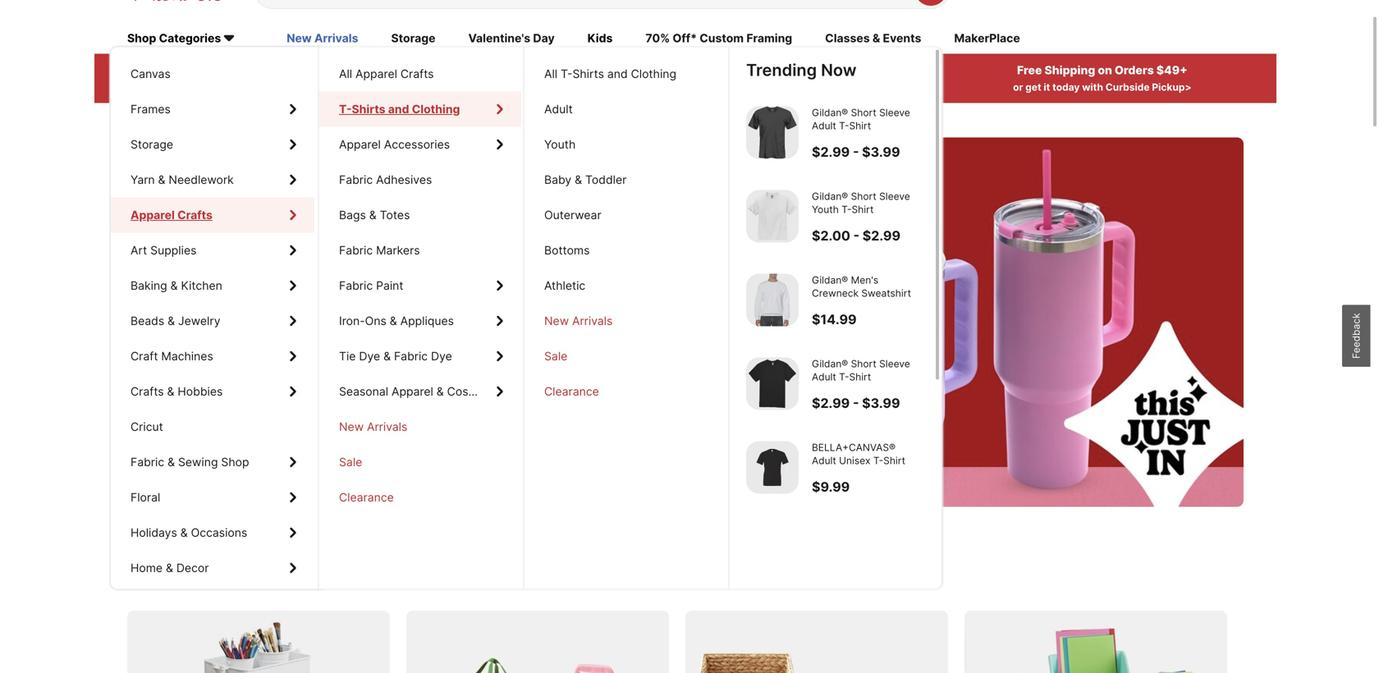 Task type: describe. For each thing, give the bounding box(es) containing it.
cricut for classes & events
[[131, 420, 163, 434]]

fabric for fabric paint link
[[339, 279, 373, 293]]

customize
[[160, 333, 259, 358]]

makerplace link
[[954, 30, 1020, 48]]

frames link for classes & events
[[111, 92, 314, 127]]

fabric markers link
[[319, 233, 521, 268]]

...
[[583, 225, 621, 275]]

michaels™
[[647, 81, 697, 93]]

2 vertical spatial new arrivals
[[339, 420, 407, 434]]

frames for 70% off* custom framing
[[131, 102, 171, 116]]

all apparel crafts
[[339, 67, 434, 81]]

0 vertical spatial new
[[287, 31, 312, 45]]

fabric inside 'tie dye & fabric dye' link
[[394, 349, 428, 363]]

jewelry for valentine's day
[[178, 314, 220, 328]]

$49+
[[1156, 63, 1188, 77]]

holidays for valentine's day
[[131, 526, 177, 540]]

$2.99 - $3.99 for fifth item undefined image from the bottom of the page
[[812, 144, 900, 160]]

cricut link for new arrivals
[[111, 409, 314, 445]]

sewing for shop categories
[[178, 455, 218, 469]]

& for the home & decor link associated with 70% off* custom framing
[[166, 561, 173, 575]]

all apparel crafts link
[[319, 56, 521, 92]]

unisex
[[839, 455, 871, 467]]

classes & events link
[[825, 30, 921, 48]]

& for crafts & hobbies link related to classes & events
[[167, 385, 174, 399]]

decor for kids
[[176, 561, 209, 575]]

purchases
[[324, 63, 384, 77]]

exclusions
[[293, 81, 345, 93]]

or
[[1013, 81, 1023, 93]]

yarn for new arrivals
[[131, 173, 155, 187]]

0 horizontal spatial and
[[388, 102, 409, 116]]

outerwear link
[[525, 197, 726, 233]]

card.³
[[731, 81, 761, 93]]

canvas for shop categories
[[131, 67, 171, 81]]

adult link
[[525, 92, 726, 127]]

1 short from the top
[[851, 107, 876, 119]]

jewelry for 70% off* custom framing
[[178, 314, 220, 328]]

5 item undefined image from the top
[[746, 441, 799, 494]]

frames for classes & events
[[131, 102, 171, 116]]

fabric paint link
[[319, 268, 521, 303]]

2 vertical spatial new arrivals link
[[319, 409, 521, 445]]

shop categories link
[[127, 30, 254, 48]]

tie dye & fabric dye
[[339, 349, 452, 363]]

1 vertical spatial clearance link
[[319, 480, 521, 515]]

& for beads & jewelry link corresponding to 70% off* custom framing
[[168, 314, 175, 328]]

appliques
[[400, 314, 454, 328]]

shop categories
[[127, 31, 221, 45]]

floral link for storage
[[111, 480, 314, 515]]

craft machines link for shop categories
[[111, 339, 314, 374]]

with inside 20% off all regular price purchases with code daily23us. exclusions apply>
[[183, 81, 204, 93]]

apparel accessories
[[339, 138, 450, 151]]

storage for kids
[[131, 138, 173, 151]]

fabric adhesives link
[[319, 162, 521, 197]]

shirt for fourth item undefined image
[[849, 371, 871, 383]]

get
[[160, 225, 228, 275]]

yarn & needlework link for shop categories
[[111, 162, 314, 197]]

$20!
[[342, 271, 426, 321]]

70% off* custom framing
[[646, 31, 792, 45]]

beads for shop categories
[[131, 314, 164, 328]]

hobbies for storage
[[178, 385, 223, 399]]

3 item undefined image from the top
[[746, 274, 799, 326]]

creative
[[208, 564, 286, 588]]

details
[[764, 81, 797, 93]]

adult down 'when'
[[544, 102, 573, 116]]

bella+canvas® adult unisex t-shirt
[[812, 442, 905, 467]]

totes
[[380, 208, 410, 222]]

2 dye from the left
[[431, 349, 452, 363]]

beads for new arrivals
[[131, 314, 164, 328]]

off*
[[673, 31, 697, 45]]

& for storage's fabric & sewing shop link
[[168, 455, 175, 469]]

baking & kitchen link for valentine's day
[[111, 268, 314, 303]]

art supplies for shop categories
[[131, 243, 197, 257]]

today
[[1052, 81, 1080, 93]]

fabric for fabric & sewing shop link corresponding to shop categories
[[131, 455, 164, 469]]

occasions for new arrivals
[[191, 526, 247, 540]]

outerwear
[[544, 208, 601, 222]]

tumbler for here
[[332, 225, 480, 275]]

needlework for kids
[[169, 173, 234, 187]]

& for beads & jewelry link related to new arrivals
[[168, 314, 175, 328]]

shop for storage
[[221, 455, 249, 469]]

craft for kids
[[131, 349, 158, 363]]

baking for new arrivals
[[131, 279, 167, 293]]

holidays for kids
[[131, 526, 177, 540]]

all t-shirts and clothing
[[544, 67, 676, 81]]

frames for shop categories
[[131, 102, 171, 116]]

kitchen for new arrivals
[[181, 279, 222, 293]]

events
[[883, 31, 921, 45]]

craft machines for shop categories
[[131, 349, 213, 363]]

credit
[[699, 81, 729, 93]]

crewneck
[[812, 287, 859, 299]]

off
[[207, 63, 225, 77]]

& for baby & toddler link
[[575, 173, 582, 187]]

& for yarn & needlework link related to valentine's day
[[158, 173, 165, 187]]

apparel crafts link for valentine's day
[[111, 197, 314, 233]]

tie
[[339, 349, 356, 363]]

floral link for shop categories
[[111, 480, 314, 515]]

gildan® short sleeve youth t-shirt
[[812, 190, 910, 215]]

& inside earn 9% in rewards when you use your michaels™ credit card.³ details & apply>
[[799, 81, 806, 93]]

storage for valentine's day
[[131, 138, 173, 151]]

floral for 70% off* custom framing
[[131, 490, 160, 504]]

0 horizontal spatial clearance
[[339, 490, 394, 504]]

baking for valentine's day
[[131, 279, 167, 293]]

baking & kitchen for classes & events
[[131, 279, 222, 293]]

fabric for fabric & sewing shop link associated with kids
[[131, 455, 164, 469]]

& inside "iron-ons & appliques" link
[[390, 314, 397, 328]]

$9.99
[[812, 479, 850, 495]]

baking & kitchen for 70% off* custom framing
[[131, 279, 222, 293]]

home for valentine's day
[[131, 561, 163, 575]]

short inside gildan® short sleeve youth t-shirt
[[851, 190, 876, 202]]

beads for storage
[[131, 314, 164, 328]]

regular
[[246, 63, 290, 77]]

baking & kitchen link for shop categories
[[111, 268, 314, 303]]

paint
[[376, 279, 403, 293]]

0 horizontal spatial shirts
[[352, 102, 385, 116]]

craft machines for valentine's day
[[131, 349, 213, 363]]

markers
[[376, 243, 420, 257]]

holidays & occasions link for shop categories
[[111, 515, 314, 550]]

bags & totes
[[339, 208, 410, 222]]

apparel crafts for new arrivals
[[131, 208, 209, 222]]

70%
[[646, 31, 670, 45]]

rewards
[[705, 63, 754, 77]]

you
[[583, 81, 601, 93]]

0 vertical spatial sale link
[[525, 339, 726, 374]]

your inside earn 9% in rewards when you use your michaels™ credit card.³ details & apply>
[[623, 81, 645, 93]]

fabric & sewing shop link for storage
[[111, 445, 314, 480]]

kids
[[587, 31, 613, 45]]

supplies for 70% off* custom framing
[[150, 243, 197, 257]]

costumes
[[447, 385, 502, 399]]

fabric paint
[[339, 279, 403, 293]]

iron-ons & appliques
[[339, 314, 454, 328]]

here
[[490, 225, 573, 275]]

20%
[[179, 63, 205, 77]]

home & decor link for kids
[[111, 550, 314, 586]]

0 vertical spatial clearance link
[[525, 374, 726, 409]]

art for valentine's day
[[131, 243, 147, 257]]

home for 70% off* custom framing
[[131, 561, 163, 575]]

customize your tumbler to match your style.
[[160, 333, 576, 358]]

daily23us.
[[233, 81, 291, 93]]

supplies for kids
[[150, 243, 197, 257]]

save
[[127, 564, 174, 588]]

apparel crafts for shop categories
[[131, 208, 209, 222]]

storage link for storage
[[111, 127, 314, 162]]

crafts & hobbies for new arrivals
[[131, 385, 223, 399]]

yarn & needlework for valentine's day
[[131, 173, 234, 187]]

white rolling cart with art supplies image
[[127, 611, 390, 673]]

home for new arrivals
[[131, 561, 163, 575]]

men's
[[851, 274, 879, 286]]

valentine's day link
[[468, 30, 555, 48]]

beads & jewelry for new arrivals
[[131, 314, 220, 328]]

orders
[[1115, 63, 1154, 77]]

supplies for shop categories
[[150, 243, 197, 257]]

& for holidays & occasions link associated with storage
[[180, 526, 188, 540]]

home & decor link for shop categories
[[111, 550, 314, 586]]

crafts & hobbies link for storage
[[111, 374, 314, 409]]

in
[[692, 63, 702, 77]]

floral for kids
[[131, 490, 160, 504]]

apparel accessories link
[[319, 127, 521, 162]]

to
[[390, 333, 409, 358]]

now
[[821, 60, 857, 80]]

canvas for classes & events
[[131, 67, 171, 81]]

jewelry for new arrivals
[[178, 314, 220, 328]]

ons
[[365, 314, 387, 328]]

accessories
[[384, 138, 450, 151]]

when
[[554, 81, 581, 93]]

under
[[223, 271, 332, 321]]

bags & totes link
[[319, 197, 521, 233]]

day
[[533, 31, 555, 45]]

fabric for fabric & sewing shop link for new arrivals
[[131, 455, 164, 469]]

home & decor link for classes & events
[[111, 550, 314, 586]]

& for the home & decor link corresponding to kids
[[166, 561, 173, 575]]

bottoms
[[544, 243, 590, 257]]

kitchen for classes & events
[[181, 279, 222, 293]]

beads for kids
[[131, 314, 164, 328]]

crafts & hobbies for classes & events
[[131, 385, 223, 399]]

classes & events
[[825, 31, 921, 45]]

it
[[1044, 81, 1050, 93]]

adhesives
[[376, 173, 432, 187]]

gildan® short sleeve adult t-shirt for fifth item undefined image from the bottom of the page
[[812, 107, 910, 132]]

custom
[[700, 31, 744, 45]]

floral link for new arrivals
[[111, 480, 314, 515]]

apparel crafts link for storage
[[111, 197, 314, 233]]

1 vertical spatial new
[[544, 314, 569, 328]]

youth link
[[525, 127, 726, 162]]

crafts & hobbies link for new arrivals
[[111, 374, 314, 409]]

shop tumblers button
[[160, 378, 281, 418]]

on inside free shipping on orders $49+ or get it today with curbside pickup>
[[1098, 63, 1112, 77]]

1 vertical spatial $2.99
[[863, 228, 901, 244]]

craft machines link for valentine's day
[[111, 339, 314, 374]]

2 vertical spatial new
[[339, 420, 364, 434]]

1 vertical spatial new arrivals
[[544, 314, 613, 328]]

kids link
[[587, 30, 613, 48]]

& inside seasonal apparel & costumes link
[[437, 385, 444, 399]]

sleeve for fourth item undefined image
[[879, 358, 910, 370]]

0 horizontal spatial sale link
[[319, 445, 521, 480]]

floral for classes & events
[[131, 490, 160, 504]]

trending
[[746, 60, 817, 80]]

home & decor link for storage
[[111, 550, 314, 586]]

machines for kids
[[161, 349, 213, 363]]

gildan® for 3rd item undefined image
[[812, 274, 848, 286]]

shop tumblers
[[180, 391, 261, 405]]

seasonal apparel & costumes link
[[319, 374, 521, 409]]

storage
[[290, 564, 365, 588]]

get
[[1025, 81, 1041, 93]]



Task type: locate. For each thing, give the bounding box(es) containing it.
crafts & hobbies
[[131, 385, 223, 399], [131, 385, 223, 399], [131, 385, 223, 399], [131, 385, 223, 399], [131, 385, 223, 399], [131, 385, 223, 399], [131, 385, 223, 399], [131, 385, 223, 399]]

craft machines for 70% off* custom framing
[[131, 349, 213, 363]]

1 $3.99 from the top
[[862, 144, 900, 160]]

1 gildan® short sleeve adult t-shirt from the top
[[812, 107, 910, 132]]

holidays & occasions for kids
[[131, 526, 247, 540]]

shirt right unisex
[[883, 455, 905, 467]]

style.
[[524, 333, 576, 358]]

home
[[131, 561, 163, 575], [131, 561, 163, 575], [131, 561, 163, 575], [131, 561, 163, 575], [131, 561, 163, 575], [131, 561, 163, 575], [131, 561, 163, 575], [131, 561, 163, 575]]

fabric inside fabric paint link
[[339, 279, 373, 293]]

craft machines link for 70% off* custom framing
[[111, 339, 314, 374]]

kitchen
[[181, 279, 222, 293], [181, 279, 222, 293], [181, 279, 222, 293], [181, 279, 222, 293], [181, 279, 222, 293], [181, 279, 222, 293], [181, 279, 222, 293], [181, 279, 222, 293]]

1 vertical spatial $2.99 - $3.99
[[812, 395, 900, 411]]

three water hyacinth baskets in white, brown and tan image
[[685, 611, 948, 673]]

sale link
[[525, 339, 726, 374], [319, 445, 521, 480]]

new up style.
[[544, 314, 569, 328]]

sleeve down sweatshirt
[[879, 358, 910, 370]]

dye right tie
[[359, 349, 380, 363]]

yarn & needlework for classes & events
[[131, 173, 234, 187]]

adult down apply>
[[812, 120, 836, 132]]

craft for classes & events
[[131, 349, 158, 363]]

arrivals for topmost the new arrivals link
[[314, 31, 358, 45]]

colorful plastic storage bins image
[[965, 611, 1227, 673]]

0 horizontal spatial all
[[228, 63, 243, 77]]

baking & kitchen link for 70% off* custom framing
[[111, 268, 314, 303]]

tumbler inside get your tumbler here ... for under $20!
[[332, 225, 480, 275]]

2 gildan® from the top
[[812, 190, 848, 202]]

fabric inside fabric adhesives link
[[339, 173, 373, 187]]

craft for 70% off* custom framing
[[131, 349, 158, 363]]

on right save
[[179, 564, 203, 588]]

makerplace
[[954, 31, 1020, 45]]

art for classes & events
[[131, 243, 147, 257]]

gildan® short sleeve adult t-shirt for fourth item undefined image
[[812, 358, 910, 383]]

seasonal apparel & costumes
[[339, 385, 502, 399]]

9%
[[672, 63, 689, 77]]

clothing
[[631, 67, 676, 81], [412, 102, 460, 116]]

crafts inside all apparel crafts link
[[400, 67, 434, 81]]

sale down athletic
[[544, 349, 567, 363]]

floral link for valentine's day
[[111, 480, 314, 515]]

arrivals down seasonal on the bottom left of page
[[367, 420, 407, 434]]

frames for kids
[[131, 102, 171, 116]]

& inside baby & toddler link
[[575, 173, 582, 187]]

baking & kitchen for kids
[[131, 279, 222, 293]]

and up the apparel accessories at left
[[388, 102, 409, 116]]

new arrivals link up price
[[287, 30, 358, 48]]

match
[[414, 333, 472, 358]]

price
[[292, 63, 322, 77]]

clearance
[[544, 385, 599, 399], [339, 490, 394, 504]]

0 horizontal spatial on
[[179, 564, 203, 588]]

0 horizontal spatial clothing
[[412, 102, 460, 116]]

needlework for storage
[[169, 173, 234, 187]]

storage link
[[391, 30, 435, 48], [111, 127, 314, 162], [111, 127, 314, 162], [111, 127, 314, 162], [111, 127, 314, 162], [111, 127, 314, 162], [111, 127, 314, 162], [111, 127, 314, 162], [111, 127, 314, 162]]

& inside bags & totes link
[[369, 208, 377, 222]]

all inside 20% off all regular price purchases with code daily23us. exclusions apply>
[[228, 63, 243, 77]]

1 dye from the left
[[359, 349, 380, 363]]

$2.99 - $3.99 up bella+canvas®
[[812, 395, 900, 411]]

new
[[287, 31, 312, 45], [544, 314, 569, 328], [339, 420, 364, 434]]

4 item undefined image from the top
[[746, 357, 799, 410]]

arrivals for bottommost the new arrivals link
[[367, 420, 407, 434]]

canvas
[[131, 67, 171, 81], [131, 67, 171, 81], [131, 67, 171, 81], [131, 67, 171, 81], [131, 67, 171, 81], [131, 67, 171, 81], [131, 67, 171, 81], [131, 67, 171, 81]]

jewelry
[[178, 314, 220, 328], [178, 314, 220, 328], [178, 314, 220, 328], [178, 314, 220, 328], [178, 314, 220, 328], [178, 314, 220, 328], [178, 314, 220, 328], [178, 314, 220, 328]]

frames
[[131, 102, 171, 116], [131, 102, 171, 116], [131, 102, 171, 116], [131, 102, 171, 116], [131, 102, 171, 116], [131, 102, 171, 116], [131, 102, 171, 116], [131, 102, 171, 116]]

craft
[[131, 349, 158, 363], [131, 349, 158, 363], [131, 349, 158, 363], [131, 349, 158, 363], [131, 349, 158, 363], [131, 349, 158, 363], [131, 349, 158, 363], [131, 349, 158, 363]]

floral for new arrivals
[[131, 490, 160, 504]]

apparel crafts link for new arrivals
[[111, 197, 314, 233]]

occasions for kids
[[191, 526, 247, 540]]

new arrivals up style.
[[544, 314, 613, 328]]

gildan® up '$2.00'
[[812, 190, 848, 202]]

item undefined image
[[746, 106, 799, 159], [746, 190, 799, 243], [746, 274, 799, 326], [746, 357, 799, 410], [746, 441, 799, 494]]

needlework for shop categories
[[169, 173, 234, 187]]

$2.99 up bella+canvas®
[[812, 395, 850, 411]]

0 vertical spatial $3.99
[[862, 144, 900, 160]]

t-shirts and clothing link
[[319, 92, 521, 127]]

your
[[623, 81, 645, 93], [238, 225, 322, 275], [264, 333, 306, 358], [477, 333, 519, 358]]

baking & kitchen
[[131, 279, 222, 293], [131, 279, 222, 293], [131, 279, 222, 293], [131, 279, 222, 293], [131, 279, 222, 293], [131, 279, 222, 293], [131, 279, 222, 293], [131, 279, 222, 293]]

canvas for storage
[[131, 67, 171, 81]]

youth
[[544, 138, 576, 151], [812, 204, 839, 215]]

2 sleeve from the top
[[879, 190, 910, 202]]

1 $2.99 - $3.99 from the top
[[812, 144, 900, 160]]

your inside get your tumbler here ... for under $20!
[[238, 225, 322, 275]]

1 horizontal spatial for
[[369, 564, 397, 588]]

yarn & needlework for storage
[[131, 173, 234, 187]]

new down seasonal on the bottom left of page
[[339, 420, 364, 434]]

kitchen for kids
[[181, 279, 222, 293]]

shirt down now
[[849, 120, 871, 132]]

beads & jewelry link for 70% off* custom framing
[[111, 303, 314, 339]]

1 vertical spatial sale
[[339, 455, 362, 469]]

2 vertical spatial short
[[851, 358, 876, 370]]

classes
[[825, 31, 870, 45]]

0 vertical spatial and
[[607, 67, 628, 81]]

$2.99 down gildan® short sleeve youth t-shirt
[[863, 228, 901, 244]]

0 horizontal spatial new
[[287, 31, 312, 45]]

occasions for classes & events
[[191, 526, 247, 540]]

floral link
[[111, 480, 314, 515], [111, 480, 314, 515], [111, 480, 314, 515], [111, 480, 314, 515], [111, 480, 314, 515], [111, 480, 314, 515], [111, 480, 314, 515], [111, 480, 314, 515]]

holiday storage containers image
[[406, 611, 669, 673]]

short down $14.99
[[851, 358, 876, 370]]

2 short from the top
[[851, 190, 876, 202]]

art supplies for classes & events
[[131, 243, 197, 257]]

arrivals up purchases
[[314, 31, 358, 45]]

1 vertical spatial for
[[369, 564, 397, 588]]

earn 9% in rewards when you use your michaels™ credit card.³ details & apply>
[[554, 63, 843, 93]]

craft machines
[[131, 349, 213, 363], [131, 349, 213, 363], [131, 349, 213, 363], [131, 349, 213, 363], [131, 349, 213, 363], [131, 349, 213, 363], [131, 349, 213, 363], [131, 349, 213, 363]]

1 horizontal spatial shirts
[[573, 67, 604, 81]]

baby & toddler
[[544, 173, 627, 187]]

new up price
[[287, 31, 312, 45]]

occasions
[[191, 526, 247, 540], [191, 526, 247, 540], [191, 526, 247, 540], [191, 526, 247, 540], [191, 526, 247, 540], [191, 526, 247, 540], [191, 526, 247, 540], [191, 526, 247, 540]]

art for new arrivals
[[131, 243, 147, 257]]

tumbler down totes
[[332, 225, 480, 275]]

new arrivals up price
[[287, 31, 358, 45]]

machines for 70% off* custom framing
[[161, 349, 213, 363]]

0 vertical spatial -
[[853, 144, 859, 160]]

1 item undefined image from the top
[[746, 106, 799, 159]]

& for holidays & occasions link corresponding to shop categories
[[180, 526, 188, 540]]

baking for shop categories
[[131, 279, 167, 293]]

yarn & needlework for kids
[[131, 173, 234, 187]]

canvas for new arrivals
[[131, 67, 171, 81]]

needlework
[[169, 173, 234, 187], [169, 173, 234, 187], [169, 173, 234, 187], [169, 173, 234, 187], [169, 173, 234, 187], [169, 173, 234, 187], [169, 173, 234, 187], [169, 173, 234, 187]]

1 sleeve from the top
[[879, 107, 910, 119]]

1 horizontal spatial clearance
[[544, 385, 599, 399]]

1 horizontal spatial all
[[339, 67, 352, 81]]

youth up baby
[[544, 138, 576, 151]]

canvas link for storage
[[111, 56, 314, 92]]

2 horizontal spatial all
[[544, 67, 557, 81]]

1 vertical spatial arrivals
[[572, 314, 613, 328]]

crafts & hobbies link for shop categories
[[111, 374, 314, 409]]

0 vertical spatial new arrivals
[[287, 31, 358, 45]]

& for yarn & needlework link corresponding to classes & events
[[158, 173, 165, 187]]

yarn
[[131, 173, 155, 187], [131, 173, 155, 187], [131, 173, 155, 187], [131, 173, 155, 187], [131, 173, 155, 187], [131, 173, 155, 187], [131, 173, 155, 187], [131, 173, 155, 187]]

new arrivals link down seasonal apparel & costumes
[[319, 409, 521, 445]]

& for beads & jewelry link corresponding to classes & events
[[168, 314, 175, 328]]

0 vertical spatial for
[[160, 271, 213, 321]]

athletic
[[544, 279, 585, 293]]

sale down seasonal on the bottom left of page
[[339, 455, 362, 469]]

1 gildan® from the top
[[812, 107, 848, 119]]

$3.99 up bella+canvas®
[[862, 395, 900, 411]]

2 $3.99 from the top
[[862, 395, 900, 411]]

adult down $14.99
[[812, 371, 836, 383]]

$2.99 up gildan® short sleeve youth t-shirt
[[812, 144, 850, 160]]

0 vertical spatial on
[[1098, 63, 1112, 77]]

gildan® for fifth item undefined image from the bottom of the page
[[812, 107, 848, 119]]

toddler
[[585, 173, 627, 187]]

gildan® up crewneck
[[812, 274, 848, 286]]

0 vertical spatial short
[[851, 107, 876, 119]]

0 vertical spatial $2.99
[[812, 144, 850, 160]]

storage link for 70% off* custom framing
[[111, 127, 314, 162]]

& inside classes & events link
[[872, 31, 880, 45]]

0 vertical spatial $2.99 - $3.99
[[812, 144, 900, 160]]

1 vertical spatial and
[[388, 102, 409, 116]]

$2.99 - $3.99
[[812, 144, 900, 160], [812, 395, 900, 411]]

0 vertical spatial tumbler
[[332, 225, 480, 275]]

0 vertical spatial sale
[[544, 349, 567, 363]]

crafts & hobbies link
[[111, 374, 314, 409], [111, 374, 314, 409], [111, 374, 314, 409], [111, 374, 314, 409], [111, 374, 314, 409], [111, 374, 314, 409], [111, 374, 314, 409], [111, 374, 314, 409]]

holidays & occasions link
[[111, 515, 314, 550], [111, 515, 314, 550], [111, 515, 314, 550], [111, 515, 314, 550], [111, 515, 314, 550], [111, 515, 314, 550], [111, 515, 314, 550], [111, 515, 314, 550]]

1 vertical spatial clearance
[[339, 490, 394, 504]]

$2.99
[[812, 144, 850, 160], [863, 228, 901, 244], [812, 395, 850, 411]]

shirt inside gildan® short sleeve youth t-shirt
[[852, 204, 874, 215]]

1 horizontal spatial clothing
[[631, 67, 676, 81]]

1 vertical spatial new arrivals link
[[525, 303, 726, 339]]

clothing down all apparel crafts link
[[412, 102, 460, 116]]

use
[[603, 81, 620, 93]]

short down now
[[851, 107, 876, 119]]

0 vertical spatial clothing
[[631, 67, 676, 81]]

cricut link for valentine's day
[[111, 409, 314, 445]]

tumbler
[[332, 225, 480, 275], [311, 333, 385, 358]]

1 vertical spatial -
[[853, 228, 860, 244]]

shirts up you on the top of page
[[573, 67, 604, 81]]

storage link for kids
[[111, 127, 314, 162]]

& inside 'tie dye & fabric dye' link
[[383, 349, 391, 363]]

& for fabric & sewing shop link corresponding to classes & events
[[168, 455, 175, 469]]

fabric for fabric & sewing shop link for 70% off* custom framing
[[131, 455, 164, 469]]

1 vertical spatial sleeve
[[879, 190, 910, 202]]

art supplies link for shop categories
[[111, 233, 314, 268]]

fabric for fabric adhesives link
[[339, 173, 373, 187]]

2 vertical spatial -
[[853, 395, 859, 411]]

1 vertical spatial sale link
[[319, 445, 521, 480]]

gildan® men's crewneck sweatshirt
[[812, 274, 911, 299]]

holidays & occasions link for new arrivals
[[111, 515, 314, 550]]

gildan® inside gildan® short sleeve youth t-shirt
[[812, 190, 848, 202]]

art
[[131, 243, 147, 257], [131, 243, 147, 257], [131, 243, 147, 257], [131, 243, 147, 257], [131, 243, 147, 257], [131, 243, 147, 257], [131, 243, 147, 257], [131, 243, 147, 257]]

1 vertical spatial short
[[851, 190, 876, 202]]

0 horizontal spatial dye
[[359, 349, 380, 363]]

1 vertical spatial gildan® short sleeve adult t-shirt
[[812, 358, 910, 383]]

dye down appliques
[[431, 349, 452, 363]]

1 horizontal spatial sale
[[544, 349, 567, 363]]

0 horizontal spatial arrivals
[[314, 31, 358, 45]]

gildan® short sleeve adult t-shirt down $14.99
[[812, 358, 910, 383]]

storage link for valentine's day
[[111, 127, 314, 162]]

adult inside bella+canvas® adult unisex t-shirt
[[812, 455, 836, 467]]

0 vertical spatial shirts
[[573, 67, 604, 81]]

& for storage beads & jewelry link
[[168, 314, 175, 328]]

seasonal
[[339, 385, 388, 399]]

hobbies for 70% off* custom framing
[[178, 385, 223, 399]]

t- inside bella+canvas® adult unisex t-shirt
[[873, 455, 883, 467]]

sale link down seasonal apparel & costumes link
[[319, 445, 521, 480]]

t- inside gildan® short sleeve youth t-shirt
[[842, 204, 852, 215]]

holidays & occasions for storage
[[131, 526, 247, 540]]

canvas link for valentine's day
[[111, 56, 314, 92]]

with down 20%
[[183, 81, 204, 93]]

baking for classes & events
[[131, 279, 167, 293]]

all
[[228, 63, 243, 77], [339, 67, 352, 81], [544, 67, 557, 81]]

tumbler down iron-
[[311, 333, 385, 358]]

canvas link for 70% off* custom framing
[[111, 56, 314, 92]]

free
[[1017, 63, 1042, 77]]

valentine's
[[468, 31, 530, 45]]

1 vertical spatial tumbler
[[311, 333, 385, 358]]

sale link down athletic link
[[525, 339, 726, 374]]

$2.99 - $3.99 up gildan® short sleeve youth t-shirt
[[812, 144, 900, 160]]

holidays & occasions for shop categories
[[131, 526, 247, 540]]

1 horizontal spatial youth
[[812, 204, 839, 215]]

baking for kids
[[131, 279, 167, 293]]

1 horizontal spatial dye
[[431, 349, 452, 363]]

$2.00 - $2.99
[[812, 228, 901, 244]]

shop inside 'button'
[[180, 391, 207, 405]]

craft machines for storage
[[131, 349, 213, 363]]

arrivals down athletic
[[572, 314, 613, 328]]

shop for valentine's day
[[221, 455, 249, 469]]

0 vertical spatial arrivals
[[314, 31, 358, 45]]

& for new arrivals's the home & decor link
[[166, 561, 173, 575]]

beads for valentine's day
[[131, 314, 164, 328]]

art supplies for valentine's day
[[131, 243, 197, 257]]

0 vertical spatial new arrivals link
[[287, 30, 358, 48]]

holidays & occasions link for 70% off* custom framing
[[111, 515, 314, 550]]

fabric inside fabric markers link
[[339, 243, 373, 257]]

hobbies for shop categories
[[178, 385, 223, 399]]

2 vertical spatial sleeve
[[879, 358, 910, 370]]

& for beads & jewelry link related to valentine's day
[[168, 314, 175, 328]]

sleeve
[[879, 107, 910, 119], [879, 190, 910, 202], [879, 358, 910, 370]]

& for the home & decor link associated with valentine's day
[[166, 561, 173, 575]]

t-shirts and clothing
[[339, 102, 460, 116]]

apparel crafts for valentine's day
[[131, 208, 209, 222]]

gildan® inside gildan® men's crewneck sweatshirt
[[812, 274, 848, 286]]

0 vertical spatial gildan® short sleeve adult t-shirt
[[812, 107, 910, 132]]

youth inside gildan® short sleeve youth t-shirt
[[812, 204, 839, 215]]

fabric & sewing shop link
[[111, 445, 314, 480], [111, 445, 314, 480], [111, 445, 314, 480], [111, 445, 314, 480], [111, 445, 314, 480], [111, 445, 314, 480], [111, 445, 314, 480], [111, 445, 314, 480]]

1 vertical spatial on
[[179, 564, 203, 588]]

home & decor for classes & events
[[131, 561, 209, 575]]

all right off
[[228, 63, 243, 77]]

0 vertical spatial sleeve
[[879, 107, 910, 119]]

shirts down apply>
[[352, 102, 385, 116]]

sleeve down the events
[[879, 107, 910, 119]]

$14.99
[[812, 312, 857, 328]]

framing
[[746, 31, 792, 45]]

$3.99 up gildan® short sleeve youth t-shirt
[[862, 144, 900, 160]]

decor for valentine's day
[[176, 561, 209, 575]]

1 vertical spatial youth
[[812, 204, 839, 215]]

baking & kitchen link for classes & events
[[111, 268, 314, 303]]

get your tumbler here ... for under $20!
[[160, 225, 621, 321]]

home & decor for kids
[[131, 561, 209, 575]]

0 horizontal spatial youth
[[544, 138, 576, 151]]

1 with from the left
[[183, 81, 204, 93]]

sleeve up $2.00 - $2.99
[[879, 190, 910, 202]]

for inside get your tumbler here ... for under $20!
[[160, 271, 213, 321]]

blue, pink, and purple tumblers on red background image
[[127, 138, 1244, 507]]

& for 70% off* custom framing crafts & hobbies link
[[167, 385, 174, 399]]

gildan® down $14.99
[[812, 358, 848, 370]]

gildan® short sleeve adult t-shirt
[[812, 107, 910, 132], [812, 358, 910, 383]]

3 short from the top
[[851, 358, 876, 370]]

gildan® short sleeve adult t-shirt down apply>
[[812, 107, 910, 132]]

new arrivals down seasonal on the bottom left of page
[[339, 420, 407, 434]]

1 horizontal spatial sale link
[[525, 339, 726, 374]]

with
[[183, 81, 204, 93], [1082, 81, 1103, 93]]

apparel
[[355, 67, 397, 81], [339, 138, 381, 151], [131, 208, 172, 222], [131, 208, 172, 222], [131, 208, 172, 222], [131, 208, 172, 222], [131, 208, 172, 222], [131, 208, 172, 222], [131, 208, 172, 222], [131, 208, 175, 222], [392, 385, 433, 399]]

& for 'baking & kitchen' 'link' associated with 70% off* custom framing
[[170, 279, 178, 293]]

2 horizontal spatial new
[[544, 314, 569, 328]]

2 horizontal spatial arrivals
[[572, 314, 613, 328]]

categories
[[159, 31, 221, 45]]

yarn for storage
[[131, 173, 155, 187]]

2 vertical spatial $2.99
[[812, 395, 850, 411]]

3 gildan® from the top
[[812, 274, 848, 286]]

short up $2.00 - $2.99
[[851, 190, 876, 202]]

shirt
[[849, 120, 871, 132], [852, 204, 874, 215], [849, 371, 871, 383], [883, 455, 905, 467]]

gildan® down apply>
[[812, 107, 848, 119]]

2 gildan® short sleeve adult t-shirt from the top
[[812, 358, 910, 383]]

1 horizontal spatial new
[[339, 420, 364, 434]]

tie dye & fabric dye link
[[319, 339, 521, 374]]

new arrivals link down athletic
[[525, 303, 726, 339]]

0 horizontal spatial with
[[183, 81, 204, 93]]

fabric for fabric markers link at the left of page
[[339, 243, 373, 257]]

& for kids holidays & occasions link
[[180, 526, 188, 540]]

1 horizontal spatial clearance link
[[525, 374, 726, 409]]

- up bella+canvas®
[[853, 395, 859, 411]]

2 $2.99 - $3.99 from the top
[[812, 395, 900, 411]]

0 horizontal spatial clearance link
[[319, 480, 521, 515]]

tumbler for to
[[311, 333, 385, 358]]

needlework for valentine's day
[[169, 173, 234, 187]]

beads & jewelry link for valentine's day
[[111, 303, 314, 339]]

2 with from the left
[[1082, 81, 1103, 93]]

3 sleeve from the top
[[879, 358, 910, 370]]

frames for valentine's day
[[131, 102, 171, 116]]

bottoms link
[[525, 233, 726, 268]]

jewelry for classes & events
[[178, 314, 220, 328]]

home for storage
[[131, 561, 163, 575]]

apply>
[[347, 81, 380, 93]]

0 horizontal spatial sale
[[339, 455, 362, 469]]

beads & jewelry
[[131, 314, 220, 328], [131, 314, 220, 328], [131, 314, 220, 328], [131, 314, 220, 328], [131, 314, 220, 328], [131, 314, 220, 328], [131, 314, 220, 328], [131, 314, 220, 328]]

sleeve inside gildan® short sleeve youth t-shirt
[[879, 190, 910, 202]]

shirt up $2.00 - $2.99
[[852, 204, 874, 215]]

1 horizontal spatial and
[[607, 67, 628, 81]]

2 item undefined image from the top
[[746, 190, 799, 243]]

20% off all regular price purchases with code daily23us. exclusions apply>
[[179, 63, 384, 93]]

hobbies
[[178, 385, 223, 399], [178, 385, 223, 399], [178, 385, 223, 399], [178, 385, 223, 399], [178, 385, 223, 399], [178, 385, 223, 399], [178, 385, 223, 399], [178, 385, 223, 399]]

clothing up michaels™
[[631, 67, 676, 81]]

& for yarn & needlework link associated with shop categories
[[158, 173, 165, 187]]

4 gildan® from the top
[[812, 358, 848, 370]]

2 vertical spatial arrivals
[[367, 420, 407, 434]]

adult up $9.99
[[812, 455, 836, 467]]

with inside free shipping on orders $49+ or get it today with curbside pickup>
[[1082, 81, 1103, 93]]

valentine's day
[[468, 31, 555, 45]]

0 horizontal spatial for
[[160, 271, 213, 321]]

crafts
[[400, 67, 434, 81], [176, 208, 209, 222], [176, 208, 209, 222], [176, 208, 209, 222], [176, 208, 209, 222], [176, 208, 209, 222], [176, 208, 209, 222], [176, 208, 209, 222], [177, 208, 212, 222], [131, 385, 164, 399], [131, 385, 164, 399], [131, 385, 164, 399], [131, 385, 164, 399], [131, 385, 164, 399], [131, 385, 164, 399], [131, 385, 164, 399], [131, 385, 164, 399]]

apply>
[[808, 81, 843, 93]]

all up apply>
[[339, 67, 352, 81]]

decor
[[176, 561, 209, 575], [176, 561, 209, 575], [176, 561, 209, 575], [176, 561, 209, 575], [176, 561, 209, 575], [176, 561, 209, 575], [176, 561, 209, 575], [176, 561, 209, 575]]

youth up '$2.00'
[[812, 204, 839, 215]]

1 vertical spatial $3.99
[[862, 395, 900, 411]]

yarn for shop categories
[[131, 173, 155, 187]]

beads for classes & events
[[131, 314, 164, 328]]

for left every
[[369, 564, 397, 588]]

on up curbside
[[1098, 63, 1112, 77]]

& for the home & decor link for classes & events
[[166, 561, 173, 575]]

shirt inside bella+canvas® adult unisex t-shirt
[[883, 455, 905, 467]]

art supplies link for storage
[[111, 233, 314, 268]]

baking & kitchen for valentine's day
[[131, 279, 222, 293]]

all up 'when'
[[544, 67, 557, 81]]

- right '$2.00'
[[853, 228, 860, 244]]

shirt down $14.99
[[849, 371, 871, 383]]

iron-
[[339, 314, 365, 328]]

1 horizontal spatial arrivals
[[367, 420, 407, 434]]

1 vertical spatial shirts
[[352, 102, 385, 116]]

and up the use
[[607, 67, 628, 81]]

1 horizontal spatial on
[[1098, 63, 1112, 77]]

for up the customize
[[160, 271, 213, 321]]

& for 'baking & kitchen' 'link' corresponding to classes & events
[[170, 279, 178, 293]]

1 vertical spatial clothing
[[412, 102, 460, 116]]

with right today
[[1082, 81, 1103, 93]]

baking & kitchen for new arrivals
[[131, 279, 222, 293]]

0 vertical spatial clearance
[[544, 385, 599, 399]]

- up gildan® short sleeve youth t-shirt
[[853, 144, 859, 160]]

baking for storage
[[131, 279, 167, 293]]

0 vertical spatial youth
[[544, 138, 576, 151]]

arrivals
[[314, 31, 358, 45], [572, 314, 613, 328], [367, 420, 407, 434]]

1 horizontal spatial with
[[1082, 81, 1103, 93]]

on
[[1098, 63, 1112, 77], [179, 564, 203, 588]]



Task type: vqa. For each thing, say whether or not it's contained in the screenshot.
floral associated with Valentine's Day
yes



